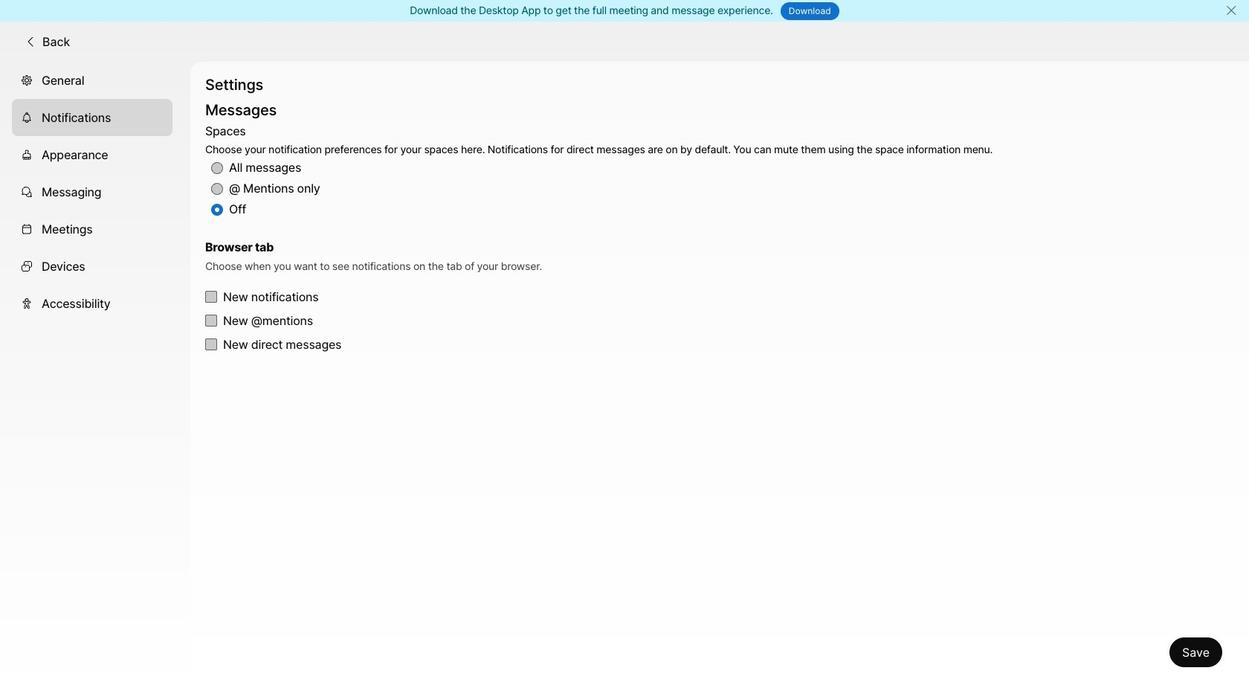 Task type: locate. For each thing, give the bounding box(es) containing it.
settings navigation
[[0, 61, 190, 691]]

accessibility tab
[[12, 285, 173, 322]]

appearance tab
[[12, 136, 173, 173]]

@ Mentions only radio
[[211, 183, 223, 195]]

devices tab
[[12, 247, 173, 285]]

option group
[[205, 121, 993, 220]]

messaging tab
[[12, 173, 173, 210]]



Task type: describe. For each thing, give the bounding box(es) containing it.
All messages radio
[[211, 162, 223, 174]]

general tab
[[12, 61, 173, 99]]

meetings tab
[[12, 210, 173, 247]]

Off radio
[[211, 204, 223, 216]]

cancel_16 image
[[1226, 4, 1238, 16]]

notifications tab
[[12, 99, 173, 136]]



Task type: vqa. For each thing, say whether or not it's contained in the screenshot.
wrapper image within the the Appearance tab
no



